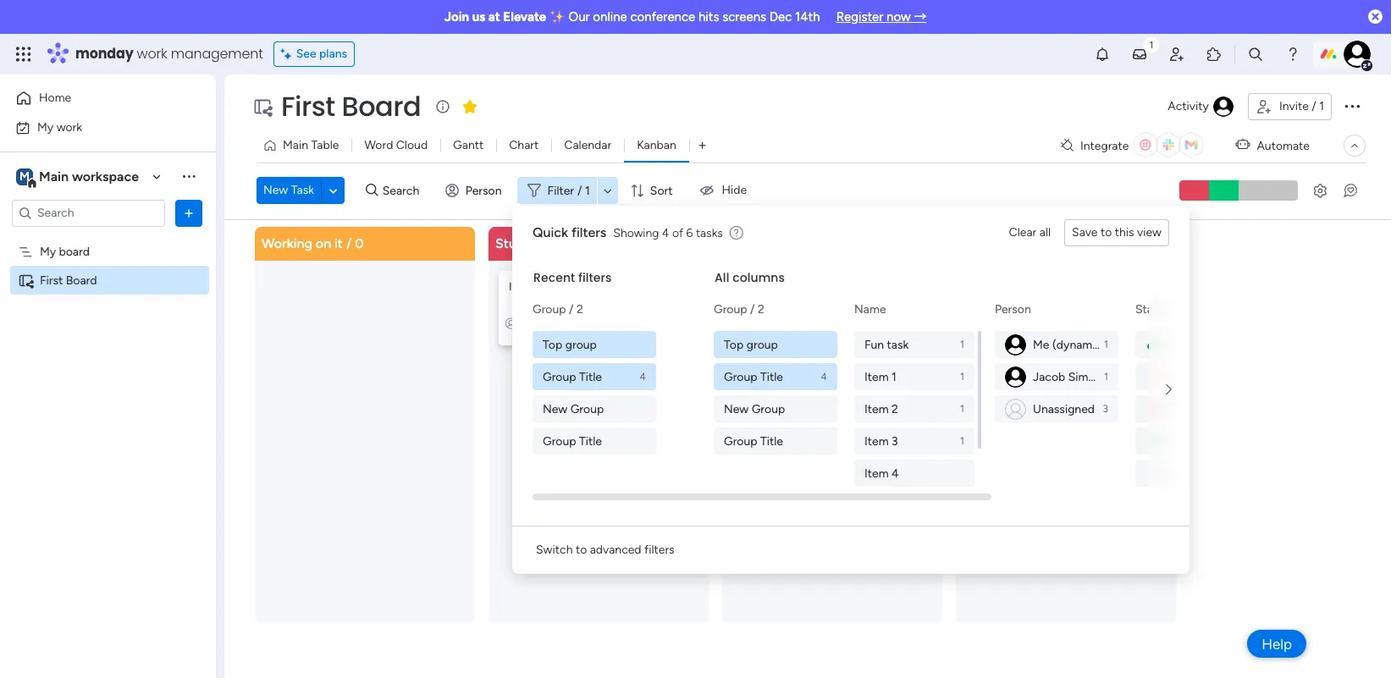 Task type: locate. For each thing, give the bounding box(es) containing it.
workspace
[[72, 168, 139, 184]]

first up main table
[[281, 87, 335, 125]]

0 horizontal spatial done
[[729, 235, 761, 251]]

new for all columns
[[724, 402, 749, 416]]

group / 2 group for all columns
[[714, 331, 841, 455]]

kanban
[[637, 138, 676, 152]]

1 horizontal spatial on
[[1210, 370, 1224, 384]]

0 vertical spatial item 1
[[509, 280, 539, 293]]

activity button
[[1161, 93, 1241, 120]]

working down done
[[1164, 370, 1207, 384]]

0 horizontal spatial item 2
[[743, 280, 774, 293]]

tasks
[[696, 226, 723, 240]]

me (dynamic)
[[1033, 337, 1106, 352]]

register
[[836, 9, 884, 25]]

0 horizontal spatial top group
[[543, 337, 597, 352]]

work down home
[[56, 120, 82, 134]]

person inside dialog
[[995, 302, 1031, 317]]

screens
[[722, 9, 766, 25]]

advanced
[[590, 543, 642, 557]]

1 vertical spatial first board
[[40, 273, 97, 288]]

dapulse person column image inside list box
[[973, 317, 984, 330]]

board down board
[[66, 273, 97, 288]]

1 horizontal spatial 3
[[1002, 361, 1008, 374]]

group / 2 down recent
[[533, 302, 583, 317]]

1 vertical spatial 3
[[1103, 403, 1109, 415]]

1 horizontal spatial new group
[[724, 402, 785, 416]]

new group
[[543, 402, 604, 416], [724, 402, 785, 416]]

stuck
[[495, 235, 531, 251], [1164, 402, 1194, 416]]

group for columns
[[747, 337, 778, 352]]

jacob simon image up options image
[[1344, 41, 1371, 68]]

on
[[316, 235, 331, 251], [1210, 370, 1224, 384]]

1 horizontal spatial item 1
[[865, 370, 897, 384]]

1 vertical spatial filters
[[579, 269, 612, 286]]

item 2 inside 'row group'
[[743, 280, 774, 293]]

filters right "quick"
[[572, 224, 607, 241]]

notifications image
[[1094, 46, 1111, 63]]

my down home
[[37, 120, 54, 134]]

workspace image
[[16, 167, 33, 186]]

0 horizontal spatial list box
[[0, 234, 216, 523]]

3 down jacob simon image at the right of the page
[[1002, 361, 1008, 374]]

1 vertical spatial item 1
[[865, 370, 897, 384]]

1 vertical spatial on
[[1210, 370, 1224, 384]]

stuck inside 'row group'
[[495, 235, 531, 251]]

dapulse integrations image
[[1061, 139, 1074, 152]]

monday
[[75, 44, 133, 64]]

filter / 1
[[548, 184, 590, 198]]

save to this view
[[1072, 225, 1162, 240]]

first board
[[281, 87, 421, 125], [40, 273, 97, 288]]

0 horizontal spatial group
[[565, 337, 597, 352]]

1 image
[[1144, 35, 1159, 54]]

list box containing person
[[966, 264, 1166, 426]]

group / 2 group
[[533, 331, 660, 455], [714, 331, 841, 455]]

1 horizontal spatial dapulse person column image
[[973, 398, 984, 411]]

1 horizontal spatial first board
[[281, 87, 421, 125]]

autopilot image
[[1236, 134, 1250, 156]]

0 horizontal spatial working
[[262, 235, 312, 251]]

done up blank
[[1164, 434, 1192, 448]]

0 vertical spatial my
[[37, 120, 54, 134]]

v2 search image
[[366, 181, 378, 200]]

dialog
[[512, 206, 1391, 574]]

3 up item 4
[[892, 434, 898, 448]]

3 right unassigned
[[1103, 403, 1109, 415]]

/ right invite
[[1312, 99, 1317, 113]]

1 horizontal spatial group / 2 group
[[714, 331, 841, 455]]

on inside "status" group
[[1210, 370, 1224, 384]]

first
[[281, 87, 335, 125], [40, 273, 63, 288]]

top group down all columns
[[724, 337, 778, 352]]

group / 2
[[533, 302, 583, 317], [714, 302, 764, 317]]

1 horizontal spatial item 2
[[865, 402, 898, 416]]

1 top from the left
[[543, 337, 563, 352]]

item 2 down learn more image
[[743, 280, 774, 293]]

switch
[[536, 543, 573, 557]]

0 vertical spatial 3
[[1002, 361, 1008, 374]]

collapse board header image
[[1348, 139, 1362, 152]]

first down my board in the left of the page
[[40, 273, 63, 288]]

jacob simon
[[1033, 370, 1102, 384]]

to
[[1101, 225, 1112, 240], [576, 543, 587, 557]]

top for recent
[[543, 337, 563, 352]]

0 horizontal spatial new
[[263, 183, 288, 198]]

4
[[662, 226, 669, 240], [640, 371, 646, 383], [821, 371, 827, 383], [892, 466, 899, 481]]

(dynamic)
[[1053, 337, 1106, 352]]

2 group / 2 from the left
[[714, 302, 764, 317]]

work right monday
[[137, 44, 167, 64]]

1 vertical spatial work
[[56, 120, 82, 134]]

gantt button
[[440, 132, 496, 159]]

item 3 down jacob simon image at the right of the page
[[976, 361, 1008, 374]]

0 horizontal spatial jacob simon image
[[1005, 366, 1026, 387]]

angle down image
[[329, 184, 337, 197]]

elevate
[[503, 9, 546, 25]]

/ left 0
[[346, 235, 352, 251]]

working
[[262, 235, 312, 251], [1164, 370, 1207, 384]]

dapulse person column image
[[739, 317, 750, 330], [973, 398, 984, 411]]

it down labels
[[1227, 370, 1234, 384]]

0 vertical spatial first board
[[281, 87, 421, 125]]

4 inside quick filters showing 4 of 6 tasks
[[662, 226, 669, 240]]

top down all columns
[[724, 337, 744, 352]]

it for working on it / 0
[[335, 235, 343, 251]]

activity
[[1168, 99, 1209, 113]]

cloud
[[396, 138, 428, 152]]

working down new task button
[[262, 235, 312, 251]]

1 vertical spatial it
[[1227, 370, 1234, 384]]

0 horizontal spatial dapulse person column image
[[506, 317, 517, 330]]

my board
[[40, 244, 90, 259]]

board
[[342, 87, 421, 125], [66, 273, 97, 288]]

1 vertical spatial item 2
[[865, 402, 898, 416]]

it inside 'row group'
[[335, 235, 343, 251]]

new
[[263, 183, 288, 198], [543, 402, 568, 416], [724, 402, 749, 416]]

/ down all columns
[[750, 302, 755, 317]]

0 horizontal spatial top
[[543, 337, 563, 352]]

item 3 up item 4
[[865, 434, 898, 448]]

item 2 up item 4
[[865, 402, 898, 416]]

1 group from the left
[[565, 337, 597, 352]]

0 vertical spatial filters
[[572, 224, 607, 241]]

first board down my board in the left of the page
[[40, 273, 97, 288]]

hide button
[[688, 177, 757, 204]]

0 horizontal spatial group / 2 group
[[533, 331, 660, 455]]

0 vertical spatial jacob simon image
[[1344, 41, 1371, 68]]

0 vertical spatial main
[[283, 138, 308, 152]]

1 inside button
[[1320, 99, 1324, 113]]

0 horizontal spatial on
[[316, 235, 331, 251]]

plans
[[319, 47, 347, 61]]

invite members image
[[1169, 46, 1186, 63]]

/
[[1312, 99, 1317, 113], [578, 184, 582, 198], [346, 235, 352, 251], [534, 235, 539, 251], [999, 235, 1004, 251], [569, 302, 574, 317], [750, 302, 755, 317]]

inbox image
[[1131, 46, 1148, 63]]

1 horizontal spatial top
[[724, 337, 744, 352]]

0 horizontal spatial new group
[[543, 402, 604, 416]]

6
[[686, 226, 693, 240]]

0 horizontal spatial board
[[66, 273, 97, 288]]

1 horizontal spatial all
[[1164, 337, 1177, 352]]

0 vertical spatial item 2
[[743, 280, 774, 293]]

1 vertical spatial done
[[1164, 434, 1192, 448]]

jacob simon image inside person group
[[1005, 366, 1026, 387]]

0 vertical spatial work
[[137, 44, 167, 64]]

0 horizontal spatial first
[[40, 273, 63, 288]]

person
[[466, 184, 502, 198], [995, 302, 1031, 317], [523, 317, 556, 330], [756, 317, 790, 330], [990, 317, 1024, 330], [990, 398, 1024, 411]]

simon
[[1068, 370, 1102, 384]]

0 horizontal spatial item 1
[[509, 280, 539, 293]]

1 horizontal spatial dapulse person column image
[[973, 317, 984, 330]]

row group containing working on it
[[252, 227, 1186, 678]]

working inside 'row group'
[[262, 235, 312, 251]]

shareable board image
[[252, 97, 273, 117], [18, 272, 34, 288]]

done up all columns
[[729, 235, 761, 251]]

1 horizontal spatial main
[[283, 138, 308, 152]]

stuck left "quick"
[[495, 235, 531, 251]]

0 horizontal spatial it
[[335, 235, 343, 251]]

online
[[593, 9, 627, 25]]

word
[[364, 138, 393, 152]]

status group
[[1136, 331, 1259, 487]]

0 vertical spatial stuck
[[495, 235, 531, 251]]

1 vertical spatial working
[[1164, 370, 1207, 384]]

0 vertical spatial dapulse person column image
[[739, 317, 750, 330]]

my
[[37, 120, 54, 134], [40, 244, 56, 259]]

1 vertical spatial main
[[39, 168, 69, 184]]

/ inside button
[[1312, 99, 1317, 113]]

0 horizontal spatial 3
[[892, 434, 898, 448]]

1 horizontal spatial stuck
[[1164, 402, 1194, 416]]

jacob simon image down jacob simon image at the right of the page
[[1005, 366, 1026, 387]]

2 new group from the left
[[724, 402, 785, 416]]

join us at elevate ✨ our online conference hits screens dec 14th
[[444, 9, 820, 25]]

hide
[[722, 183, 747, 198]]

my for my board
[[40, 244, 56, 259]]

filters inside button
[[644, 543, 675, 557]]

1 dapulse person column image from the left
[[506, 317, 517, 330]]

0 vertical spatial first
[[281, 87, 335, 125]]

top
[[543, 337, 563, 352], [724, 337, 744, 352]]

1 vertical spatial item 3
[[865, 434, 898, 448]]

1 horizontal spatial done
[[1164, 434, 1192, 448]]

join
[[444, 9, 469, 25]]

0 horizontal spatial stuck
[[495, 235, 531, 251]]

unassigned
[[1033, 402, 1095, 416]]

item
[[509, 280, 531, 293], [743, 280, 765, 293], [976, 361, 999, 374], [865, 370, 889, 384], [865, 402, 889, 416], [865, 434, 889, 448], [865, 466, 889, 481]]

at
[[488, 9, 500, 25]]

all for all columns
[[715, 269, 730, 286]]

group down columns
[[747, 337, 778, 352]]

1 vertical spatial stuck
[[1164, 402, 1194, 416]]

group down recent filters
[[565, 337, 597, 352]]

0 horizontal spatial group / 2
[[533, 302, 583, 317]]

option
[[0, 236, 216, 240]]

columns
[[733, 269, 785, 286]]

1
[[1320, 99, 1324, 113], [585, 184, 590, 198], [543, 235, 548, 251], [534, 280, 539, 293], [960, 339, 965, 351], [1104, 339, 1109, 351], [892, 370, 897, 384], [960, 371, 965, 383], [1104, 371, 1109, 383], [960, 403, 965, 415], [960, 435, 965, 447]]

0 horizontal spatial first board
[[40, 273, 97, 288]]

item 3 inside name group
[[865, 434, 898, 448]]

my left board
[[40, 244, 56, 259]]

2 group from the left
[[747, 337, 778, 352]]

0 vertical spatial on
[[316, 235, 331, 251]]

jacob simon image
[[1344, 41, 1371, 68], [1005, 366, 1026, 387]]

1 horizontal spatial group / 2
[[714, 302, 764, 317]]

main left table
[[283, 138, 308, 152]]

main table
[[283, 138, 339, 152]]

First Board field
[[277, 87, 425, 125]]

2 horizontal spatial new
[[724, 402, 749, 416]]

workspace selection element
[[16, 166, 141, 188]]

main inside main table button
[[283, 138, 308, 152]]

stuck inside "status" group
[[1164, 402, 1194, 416]]

name
[[854, 302, 886, 317]]

1 vertical spatial to
[[576, 543, 587, 557]]

all left columns
[[715, 269, 730, 286]]

1 group / 2 from the left
[[533, 302, 583, 317]]

1 group / 2 group from the left
[[533, 331, 660, 455]]

it left 0
[[335, 235, 343, 251]]

0 horizontal spatial main
[[39, 168, 69, 184]]

1 horizontal spatial working
[[1164, 370, 1207, 384]]

task
[[291, 183, 314, 198]]

2 inside name group
[[892, 402, 898, 416]]

select product image
[[15, 46, 32, 63]]

top down recent
[[543, 337, 563, 352]]

it
[[335, 235, 343, 251], [1227, 370, 1234, 384]]

1 horizontal spatial it
[[1227, 370, 1234, 384]]

1 new group from the left
[[543, 402, 604, 416]]

group / 2 group for recent filters
[[533, 331, 660, 455]]

work for monday
[[137, 44, 167, 64]]

0 horizontal spatial dapulse person column image
[[739, 317, 750, 330]]

2 top from the left
[[724, 337, 744, 352]]

item 1 down stuck / 1
[[509, 280, 539, 293]]

first board up table
[[281, 87, 421, 125]]

working inside "status" group
[[1164, 370, 1207, 384]]

2 horizontal spatial 3
[[1103, 403, 1109, 415]]

main inside workspace selection element
[[39, 168, 69, 184]]

board up word
[[342, 87, 421, 125]]

automate
[[1257, 138, 1310, 153]]

1 top group from the left
[[543, 337, 597, 352]]

0 vertical spatial all
[[715, 269, 730, 286]]

row group
[[252, 227, 1186, 678]]

item 1 down the fun task at the right of the page
[[865, 370, 897, 384]]

0 horizontal spatial to
[[576, 543, 587, 557]]

0 horizontal spatial shareable board image
[[18, 272, 34, 288]]

2 top group from the left
[[724, 337, 778, 352]]

2 dapulse person column image from the left
[[973, 317, 984, 330]]

help
[[1262, 636, 1292, 652]]

dapulse person column image
[[506, 317, 517, 330], [973, 317, 984, 330]]

all left done
[[1164, 337, 1177, 352]]

all inside "status" group
[[1164, 337, 1177, 352]]

item 1
[[509, 280, 539, 293], [865, 370, 897, 384]]

workspace options image
[[180, 168, 197, 185]]

on left 0
[[316, 235, 331, 251]]

filters right the advanced
[[644, 543, 675, 557]]

work inside "button"
[[56, 120, 82, 134]]

list box
[[0, 234, 216, 523], [966, 264, 1166, 426]]

filters for quick
[[572, 224, 607, 241]]

to right switch
[[576, 543, 587, 557]]

0 vertical spatial shareable board image
[[252, 97, 273, 117]]

1 horizontal spatial group
[[747, 337, 778, 352]]

on down labels
[[1210, 370, 1224, 384]]

top for all
[[724, 337, 744, 352]]

1 horizontal spatial item 3
[[976, 361, 1008, 374]]

Search in workspace field
[[36, 203, 141, 223]]

item 2
[[743, 280, 774, 293], [865, 402, 898, 416]]

quick filters showing 4 of 6 tasks
[[533, 224, 723, 241]]

0 horizontal spatial work
[[56, 120, 82, 134]]

my inside list box
[[40, 244, 56, 259]]

stuck down working on it
[[1164, 402, 1194, 416]]

1 horizontal spatial top group
[[724, 337, 778, 352]]

new group for columns
[[724, 402, 785, 416]]

kanban button
[[624, 132, 689, 159]]

2 vertical spatial 3
[[892, 434, 898, 448]]

2 group / 2 group from the left
[[714, 331, 841, 455]]

1 vertical spatial all
[[1164, 337, 1177, 352]]

/ 2
[[999, 235, 1015, 251]]

0 horizontal spatial item 3
[[865, 434, 898, 448]]

word cloud
[[364, 138, 428, 152]]

1 vertical spatial my
[[40, 244, 56, 259]]

sort button
[[623, 177, 683, 204]]

0 vertical spatial board
[[342, 87, 421, 125]]

my for my work
[[37, 120, 54, 134]]

top group down recent filters
[[543, 337, 597, 352]]

help button
[[1248, 630, 1307, 658]]

integrate
[[1080, 138, 1129, 153]]

dialog containing recent filters
[[512, 206, 1391, 574]]

2 vertical spatial filters
[[644, 543, 675, 557]]

0 vertical spatial to
[[1101, 225, 1112, 240]]

3 inside person group
[[1103, 403, 1109, 415]]

new group for filters
[[543, 402, 604, 416]]

group / 2 down all columns
[[714, 302, 764, 317]]

1 vertical spatial dapulse person column image
[[973, 398, 984, 411]]

me
[[1033, 337, 1050, 352]]

0 vertical spatial it
[[335, 235, 343, 251]]

my inside "button"
[[37, 120, 54, 134]]

1 horizontal spatial list box
[[966, 264, 1166, 426]]

it inside "status" group
[[1227, 370, 1234, 384]]

1 vertical spatial jacob simon image
[[1005, 366, 1026, 387]]

filters right recent
[[579, 269, 612, 286]]

0 vertical spatial working
[[262, 235, 312, 251]]

all done labels
[[1164, 337, 1240, 352]]

3
[[1002, 361, 1008, 374], [1103, 403, 1109, 415], [892, 434, 898, 448]]

1 horizontal spatial to
[[1101, 225, 1112, 240]]

2
[[1008, 235, 1015, 251], [768, 280, 774, 293], [577, 302, 583, 317], [758, 302, 764, 317], [892, 402, 898, 416]]

working on it
[[1164, 370, 1234, 384]]

0 horizontal spatial all
[[715, 269, 730, 286]]

✨
[[549, 9, 566, 25]]

1 vertical spatial first
[[40, 273, 63, 288]]

done
[[729, 235, 761, 251], [1164, 434, 1192, 448]]

1 horizontal spatial new
[[543, 402, 568, 416]]

top group for filters
[[543, 337, 597, 352]]

0 vertical spatial item 3
[[976, 361, 1008, 374]]

new for recent filters
[[543, 402, 568, 416]]

to left this
[[1101, 225, 1112, 240]]

calendar
[[564, 138, 612, 152]]

main right workspace image
[[39, 168, 69, 184]]



Task type: vqa. For each thing, say whether or not it's contained in the screenshot.
4 inside the Quick filters Showing 4 of 6 tasks
yes



Task type: describe. For each thing, give the bounding box(es) containing it.
item 4
[[865, 466, 899, 481]]

working for working on it / 0
[[262, 235, 312, 251]]

item 3 inside 'row group'
[[976, 361, 1008, 374]]

person group
[[995, 331, 1122, 423]]

now
[[887, 9, 911, 25]]

stuck for stuck
[[1164, 402, 1194, 416]]

new inside button
[[263, 183, 288, 198]]

register now →
[[836, 9, 927, 25]]

main for main workspace
[[39, 168, 69, 184]]

stuck / 1
[[495, 235, 548, 251]]

0
[[355, 235, 364, 251]]

learn more image
[[730, 225, 743, 241]]

save
[[1072, 225, 1098, 240]]

arrow down image
[[598, 181, 618, 201]]

3 inside name group
[[892, 434, 898, 448]]

stuck for stuck / 1
[[495, 235, 531, 251]]

3 inside 'row group'
[[1002, 361, 1008, 374]]

recent filters
[[534, 269, 612, 286]]

dec
[[770, 9, 792, 25]]

hits
[[699, 9, 719, 25]]

/ right filter
[[578, 184, 582, 198]]

word cloud button
[[352, 132, 440, 159]]

clear all
[[1009, 225, 1051, 240]]

person inside popup button
[[466, 184, 502, 198]]

group / 2 for recent
[[533, 302, 583, 317]]

1 horizontal spatial shareable board image
[[252, 97, 273, 117]]

chart
[[509, 138, 539, 152]]

blank
[[1164, 466, 1192, 481]]

on for working on it
[[1210, 370, 1224, 384]]

invite
[[1280, 99, 1309, 113]]

filters for recent
[[579, 269, 612, 286]]

work for my
[[56, 120, 82, 134]]

4 inside name group
[[892, 466, 899, 481]]

see plans button
[[273, 41, 355, 67]]

add view image
[[699, 139, 706, 152]]

help image
[[1285, 46, 1302, 63]]

on for working on it / 0
[[316, 235, 331, 251]]

/ left clear at the top right
[[999, 235, 1004, 251]]

status
[[1136, 302, 1170, 317]]

jacob
[[1033, 370, 1066, 384]]

calendar button
[[552, 132, 624, 159]]

1 horizontal spatial jacob simon image
[[1344, 41, 1371, 68]]

invite / 1 button
[[1248, 93, 1332, 120]]

done inside "status" group
[[1164, 434, 1192, 448]]

/ down recent filters
[[569, 302, 574, 317]]

jacob simon image
[[1005, 334, 1026, 355]]

all columns
[[715, 269, 785, 286]]

us
[[472, 9, 485, 25]]

item 1 inside name group
[[865, 370, 897, 384]]

item 2 inside name group
[[865, 402, 898, 416]]

1 horizontal spatial first
[[281, 87, 335, 125]]

list box inside 'row group'
[[966, 264, 1166, 426]]

switch to advanced filters button
[[529, 537, 681, 564]]

working on it / 0
[[262, 235, 364, 251]]

item 1 inside 'row group'
[[509, 280, 539, 293]]

clear all button
[[1002, 219, 1058, 246]]

showing
[[613, 226, 659, 240]]

clear
[[1009, 225, 1037, 240]]

group / 2 for all
[[714, 302, 764, 317]]

search everything image
[[1247, 46, 1264, 63]]

conference
[[630, 9, 695, 25]]

invite / 1
[[1280, 99, 1324, 113]]

1 vertical spatial shareable board image
[[18, 272, 34, 288]]

m
[[20, 169, 30, 183]]

fun
[[865, 337, 884, 352]]

remove from favorites image
[[462, 98, 479, 115]]

Search field
[[378, 179, 429, 203]]

of
[[672, 226, 683, 240]]

my work button
[[10, 114, 182, 141]]

save to this view button
[[1065, 219, 1169, 246]]

task
[[887, 337, 909, 352]]

name group
[[854, 331, 978, 519]]

register now → link
[[836, 9, 927, 25]]

person button
[[438, 177, 512, 204]]

all for all done labels
[[1164, 337, 1177, 352]]

to for switch
[[576, 543, 587, 557]]

table
[[311, 138, 339, 152]]

top group for columns
[[724, 337, 778, 352]]

options image
[[180, 205, 197, 221]]

recent
[[534, 269, 575, 286]]

to for save
[[1101, 225, 1112, 240]]

group for filters
[[565, 337, 597, 352]]

switch to advanced filters
[[536, 543, 675, 557]]

list box containing my board
[[0, 234, 216, 523]]

item inside list box
[[976, 361, 999, 374]]

14th
[[795, 9, 820, 25]]

this
[[1115, 225, 1134, 240]]

chart button
[[496, 132, 552, 159]]

all
[[1040, 225, 1051, 240]]

filter
[[548, 184, 574, 198]]

management
[[171, 44, 263, 64]]

1 vertical spatial board
[[66, 273, 97, 288]]

home
[[39, 91, 71, 105]]

main table button
[[257, 132, 352, 159]]

done
[[1180, 337, 1207, 352]]

→
[[914, 9, 927, 25]]

home button
[[10, 85, 182, 112]]

apps image
[[1206, 46, 1223, 63]]

it for working on it
[[1227, 370, 1234, 384]]

gantt
[[453, 138, 484, 152]]

sort
[[650, 184, 673, 198]]

view
[[1137, 225, 1162, 240]]

labels
[[1210, 337, 1240, 352]]

my work
[[37, 120, 82, 134]]

board
[[59, 244, 90, 259]]

main workspace
[[39, 168, 139, 184]]

0 vertical spatial done
[[729, 235, 761, 251]]

main for main table
[[283, 138, 308, 152]]

options image
[[1342, 95, 1363, 116]]

new task
[[263, 183, 314, 198]]

/ up recent
[[534, 235, 539, 251]]

monday work management
[[75, 44, 263, 64]]

fun task
[[865, 337, 909, 352]]

show board description image
[[433, 98, 453, 115]]

working for working on it
[[1164, 370, 1207, 384]]

our
[[569, 9, 590, 25]]



